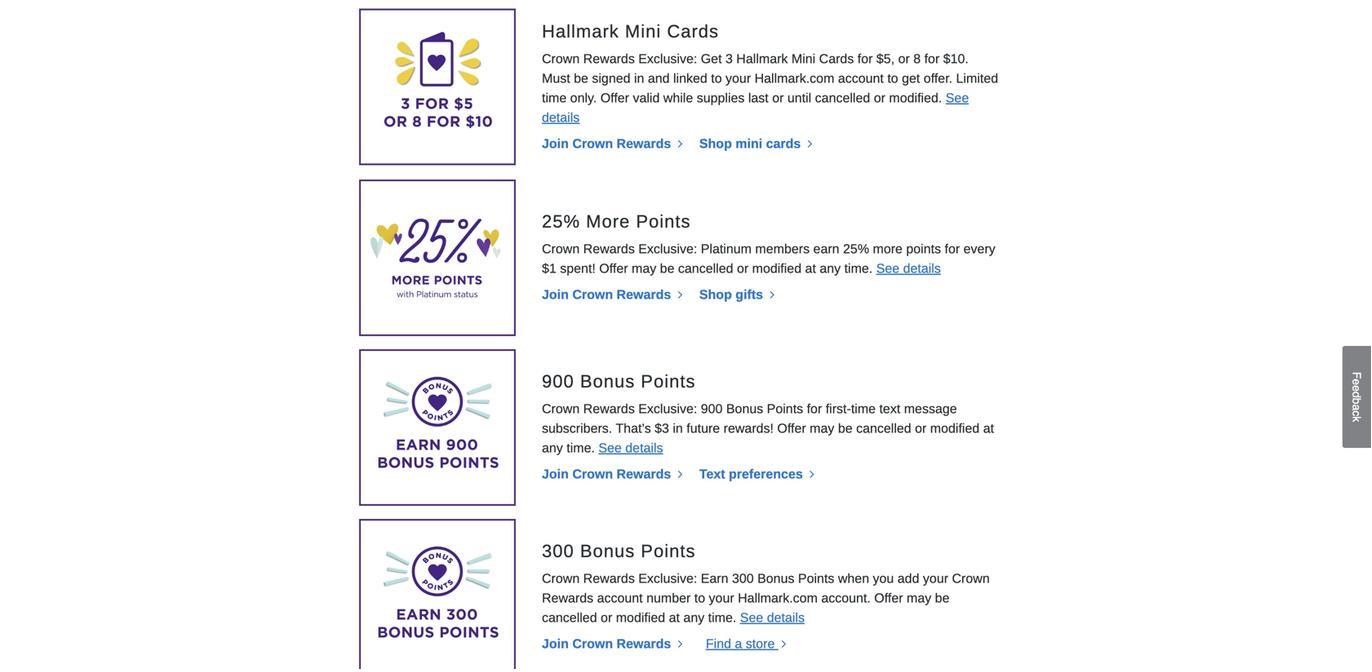 Task type: locate. For each thing, give the bounding box(es) containing it.
hallmark
[[542, 21, 620, 41], [737, 51, 788, 66]]

offer down 'you'
[[875, 591, 904, 606]]

a up k
[[1351, 405, 1364, 411]]

0 horizontal spatial cards
[[667, 21, 719, 41]]

modified down message
[[931, 421, 980, 436]]

modified inside crown rewards exclusive: 900 bonus points for first-time text message subscribers. that's $3 in future rewards! offer may be cancelled or modified at any time.
[[931, 421, 980, 436]]

crown inside crown rewards exclusive: get 3 hallmark mini cards for $5, or 8 for $10. must be signed in and linked to your hallmark.com account to get offer. limited time only. offer valid while supplies last or until cancelled or modified.
[[542, 51, 580, 66]]

account down $5,
[[838, 71, 884, 86]]

join crown rewards down spent!
[[542, 287, 675, 302]]

1 horizontal spatial time
[[852, 402, 876, 416]]

3 exclusive: from the top
[[639, 402, 698, 416]]

0 vertical spatial a
[[1351, 405, 1364, 411]]

4 join from the top
[[542, 637, 569, 652]]

see details link up store
[[740, 611, 805, 625]]

rewards inside crown rewards exclusive: 900 bonus points for first-time text message subscribers. that's $3 in future rewards! offer may be cancelled or modified at any time.
[[584, 402, 635, 416]]

to up "supplies"
[[711, 71, 722, 86]]

0 vertical spatial 900
[[542, 372, 575, 392]]

icon image inside text preferences link
[[807, 468, 815, 481]]

points right more
[[636, 212, 691, 232]]

1 shop from the top
[[700, 136, 732, 151]]

points up account.
[[799, 572, 835, 586]]

0 vertical spatial any
[[820, 261, 841, 276]]

join crown rewards link down number
[[542, 637, 700, 652]]

details for 25% more points
[[904, 261, 941, 276]]

see details link up shop mini cards
[[542, 90, 969, 125]]

in left and
[[634, 71, 645, 86]]

to left get
[[888, 71, 899, 86]]

2 shop from the top
[[700, 287, 732, 302]]

1 vertical spatial mini
[[792, 51, 816, 66]]

3 join crown rewards from the top
[[542, 467, 675, 482]]

1 vertical spatial time
[[852, 402, 876, 416]]

1 exclusive: from the top
[[639, 51, 698, 66]]

points for 300 bonus points
[[641, 541, 696, 561]]

be inside crown rewards exclusive: get 3 hallmark mini cards for $5, or 8 for $10. must be signed in and linked to your hallmark.com account to get offer. limited time only. offer valid while supplies last or until cancelled or modified.
[[574, 71, 589, 86]]

or left '8'
[[899, 51, 910, 66]]

0 vertical spatial in
[[634, 71, 645, 86]]

valid
[[633, 90, 660, 105]]

icon image left text
[[675, 468, 683, 481]]

for
[[858, 51, 873, 66], [925, 51, 940, 66], [945, 242, 960, 256], [807, 402, 822, 416]]

icon image right store
[[779, 638, 787, 651]]

to down earn
[[695, 591, 706, 606]]

hallmark.com
[[755, 71, 835, 86], [738, 591, 818, 606]]

hallmark.com up until
[[755, 71, 835, 86]]

offer right spent!
[[600, 261, 628, 276]]

25% left more
[[542, 212, 581, 232]]

mini up and
[[625, 21, 662, 41]]

0 horizontal spatial to
[[695, 591, 706, 606]]

hallmark right the 3
[[737, 51, 788, 66]]

crown
[[542, 51, 580, 66], [573, 136, 613, 151], [542, 242, 580, 256], [573, 287, 613, 302], [542, 402, 580, 416], [573, 467, 613, 482], [542, 572, 580, 586], [953, 572, 990, 586], [573, 637, 613, 652]]

0 horizontal spatial time
[[542, 90, 567, 105]]

1 vertical spatial 25%
[[844, 242, 870, 256]]

for inside crown rewards exclusive: 900 bonus points for first-time text message subscribers. that's $3 in future rewards! offer may be cancelled or modified at any time.
[[807, 402, 822, 416]]

every
[[964, 242, 996, 256]]

4 join crown rewards link from the top
[[542, 637, 700, 652]]

1 join crown rewards from the top
[[542, 136, 675, 151]]

see details link down points
[[877, 261, 941, 276]]

join crown rewards link for 900
[[542, 467, 700, 482]]

exclusive: inside crown rewards exclusive: earn 300 bonus points when you add your crown rewards account number to your hallmark.com account. offer may be cancelled or modified at any time.
[[639, 572, 698, 586]]

1 horizontal spatial account
[[838, 71, 884, 86]]

exclusive: inside crown rewards exclusive: get 3 hallmark mini cards for $5, or 8 for $10. must be signed in and linked to your hallmark.com account to get offer. limited time only. offer valid while supplies last or until cancelled or modified.
[[639, 51, 698, 66]]

spent!
[[560, 261, 596, 276]]

icon image for shop gifts link
[[767, 288, 775, 301]]

see inside see details
[[946, 90, 969, 105]]

or down platinum
[[737, 261, 749, 276]]

hallmark.com inside crown rewards exclusive: get 3 hallmark mini cards for $5, or 8 for $10. must be signed in and linked to your hallmark.com account to get offer. limited time only. offer valid while supplies last or until cancelled or modified.
[[755, 71, 835, 86]]

at inside crown rewards exclusive: platinum members earn 25% more points for every $1 spent! offer may be cancelled or modified at any time.
[[806, 261, 816, 276]]

crown inside crown rewards exclusive: platinum members earn 25% more points for every $1 spent! offer may be cancelled or modified at any time.
[[542, 242, 580, 256]]

icon image inside shop mini cards link
[[805, 137, 813, 150]]

hallmark.com inside crown rewards exclusive: earn 300 bonus points when you add your crown rewards account number to your hallmark.com account. offer may be cancelled or modified at any time.
[[738, 591, 818, 606]]

see for 25% more points
[[877, 261, 900, 276]]

2 horizontal spatial may
[[907, 591, 932, 606]]

1 vertical spatial hallmark
[[737, 51, 788, 66]]

and
[[648, 71, 670, 86]]

hallmark.com up store
[[738, 591, 818, 606]]

points up the '$3'
[[641, 372, 696, 392]]

exclusive: for 300 bonus points
[[639, 572, 698, 586]]

1 vertical spatial may
[[810, 421, 835, 436]]

900 up the subscribers. at the bottom of page
[[542, 372, 575, 392]]

subscribers.
[[542, 421, 613, 436]]

that's
[[616, 421, 651, 436]]

1 vertical spatial 300
[[732, 572, 754, 586]]

icon image down the while
[[675, 137, 683, 150]]

a right find
[[735, 637, 743, 652]]

0 vertical spatial hallmark
[[542, 21, 620, 41]]

25% right earn
[[844, 242, 870, 256]]

2 horizontal spatial to
[[888, 71, 899, 86]]

exclusive: inside crown rewards exclusive: platinum members earn 25% more points for every $1 spent! offer may be cancelled or modified at any time.
[[639, 242, 698, 256]]

see details for hallmark mini cards
[[542, 90, 969, 125]]

for left 'first-' at bottom
[[807, 402, 822, 416]]

in right the '$3'
[[673, 421, 683, 436]]

$1
[[542, 261, 557, 276]]

points for 900 bonus points
[[641, 372, 696, 392]]

bonus
[[580, 372, 635, 392], [727, 402, 764, 416], [580, 541, 635, 561], [758, 572, 795, 586]]

see details up shop mini cards
[[542, 90, 969, 125]]

rewards
[[584, 51, 635, 66], [617, 136, 671, 151], [584, 242, 635, 256], [617, 287, 671, 302], [584, 402, 635, 416], [617, 467, 671, 482], [584, 572, 635, 586], [542, 591, 594, 606], [617, 637, 671, 652]]

modified inside crown rewards exclusive: earn 300 bonus points when you add your crown rewards account number to your hallmark.com account. offer may be cancelled or modified at any time.
[[616, 611, 666, 625]]

see down "that's"
[[599, 441, 622, 456]]

0 vertical spatial time.
[[845, 261, 873, 276]]

for left every at right
[[945, 242, 960, 256]]

icon image for "join crown rewards" link corresponding to 25%
[[675, 288, 683, 301]]

or
[[899, 51, 910, 66], [773, 90, 784, 105], [874, 90, 886, 105], [737, 261, 749, 276], [915, 421, 927, 436], [601, 611, 613, 625]]

join crown rewards link down spent!
[[542, 287, 700, 302]]

modified
[[753, 261, 802, 276], [931, 421, 980, 436], [616, 611, 666, 625]]

2 horizontal spatial modified
[[931, 421, 980, 436]]

bonus inside crown rewards exclusive: 900 bonus points for first-time text message subscribers. that's $3 in future rewards! offer may be cancelled or modified at any time.
[[727, 402, 764, 416]]

be
[[574, 71, 589, 86], [660, 261, 675, 276], [838, 421, 853, 436], [936, 591, 950, 606]]

e
[[1351, 379, 1364, 385], [1351, 385, 1364, 392]]

details for hallmark mini cards
[[542, 110, 580, 125]]

0 horizontal spatial time.
[[567, 441, 595, 456]]

offer
[[601, 90, 630, 105], [600, 261, 628, 276], [778, 421, 807, 436], [875, 591, 904, 606]]

0 vertical spatial at
[[806, 261, 816, 276]]

0 vertical spatial cards
[[667, 21, 719, 41]]

1 vertical spatial time.
[[567, 441, 595, 456]]

see up find a store button in the bottom of the page
[[740, 611, 764, 625]]

details down only.
[[542, 110, 580, 125]]

in
[[634, 71, 645, 86], [673, 421, 683, 436]]

get
[[701, 51, 722, 66]]

number
[[647, 591, 691, 606]]

0 horizontal spatial 300
[[542, 541, 575, 561]]

join crown rewards link for 300
[[542, 637, 700, 652]]

offer inside crown rewards exclusive: earn 300 bonus points when you add your crown rewards account number to your hallmark.com account. offer may be cancelled or modified at any time.
[[875, 591, 904, 606]]

0 horizontal spatial mini
[[625, 21, 662, 41]]

b
[[1351, 398, 1364, 405]]

points up rewards!
[[767, 402, 804, 416]]

0 horizontal spatial a
[[735, 637, 743, 652]]

0 vertical spatial modified
[[753, 261, 802, 276]]

2 vertical spatial may
[[907, 591, 932, 606]]

1 join from the top
[[542, 136, 569, 151]]

join crown rewards link down valid
[[542, 136, 700, 151]]

or inside crown rewards exclusive: 900 bonus points for first-time text message subscribers. that's $3 in future rewards! offer may be cancelled or modified at any time.
[[915, 421, 927, 436]]

1 vertical spatial at
[[984, 421, 995, 436]]

0 horizontal spatial account
[[597, 591, 643, 606]]

supplies
[[697, 90, 745, 105]]

icon image right gifts
[[767, 288, 775, 301]]

1 vertical spatial 900
[[701, 402, 723, 416]]

last
[[749, 90, 769, 105]]

0 vertical spatial time
[[542, 90, 567, 105]]

earn
[[701, 572, 729, 586]]

0 horizontal spatial any
[[542, 441, 563, 456]]

your right 'add'
[[923, 572, 949, 586]]

may
[[632, 261, 657, 276], [810, 421, 835, 436], [907, 591, 932, 606]]

see
[[946, 90, 969, 105], [877, 261, 900, 276], [599, 441, 622, 456], [740, 611, 764, 625]]

icon image right preferences in the bottom right of the page
[[807, 468, 815, 481]]

exclusive: up the '$3'
[[639, 402, 698, 416]]

for right '8'
[[925, 51, 940, 66]]

icon image left find
[[675, 638, 683, 651]]

icon image left shop gifts
[[675, 288, 683, 301]]

icon image for "join crown rewards" link for 900
[[675, 468, 683, 481]]

see details link
[[542, 90, 969, 125], [877, 261, 941, 276], [599, 441, 663, 456], [740, 611, 805, 625]]

2 exclusive: from the top
[[639, 242, 698, 256]]

platinum
[[701, 242, 752, 256]]

or inside crown rewards exclusive: earn 300 bonus points when you add your crown rewards account number to your hallmark.com account. offer may be cancelled or modified at any time.
[[601, 611, 613, 625]]

icon image for find a store button in the bottom of the page
[[779, 638, 787, 651]]

exclusive: up number
[[639, 572, 698, 586]]

1 vertical spatial a
[[735, 637, 743, 652]]

see down offer.
[[946, 90, 969, 105]]

join for hallmark mini cards
[[542, 136, 569, 151]]

details down points
[[904, 261, 941, 276]]

1 vertical spatial account
[[597, 591, 643, 606]]

exclusive: up and
[[639, 51, 698, 66]]

icon image inside shop gifts link
[[767, 288, 775, 301]]

your down the 3
[[726, 71, 751, 86]]

or left modified.
[[874, 90, 886, 105]]

0 vertical spatial may
[[632, 261, 657, 276]]

shop
[[700, 136, 732, 151], [700, 287, 732, 302]]

1 horizontal spatial mini
[[792, 51, 816, 66]]

or down 300 bonus points
[[601, 611, 613, 625]]

cards left $5,
[[820, 51, 854, 66]]

modified down members
[[753, 261, 802, 276]]

f
[[1351, 372, 1364, 379]]

points
[[636, 212, 691, 232], [641, 372, 696, 392], [767, 402, 804, 416], [641, 541, 696, 561], [799, 572, 835, 586]]

25%
[[542, 212, 581, 232], [844, 242, 870, 256]]

0 vertical spatial hallmark.com
[[755, 71, 835, 86]]

shop left 'mini' in the top right of the page
[[700, 136, 732, 151]]

2 join from the top
[[542, 287, 569, 302]]

be inside crown rewards exclusive: platinum members earn 25% more points for every $1 spent! offer may be cancelled or modified at any time.
[[660, 261, 675, 276]]

1 horizontal spatial modified
[[753, 261, 802, 276]]

4 exclusive: from the top
[[639, 572, 698, 586]]

may down 'first-' at bottom
[[810, 421, 835, 436]]

1 vertical spatial modified
[[931, 421, 980, 436]]

1 vertical spatial in
[[673, 421, 683, 436]]

more
[[873, 242, 903, 256]]

offer down signed
[[601, 90, 630, 105]]

modified down number
[[616, 611, 666, 625]]

1 join crown rewards link from the top
[[542, 136, 700, 151]]

1 vertical spatial any
[[542, 441, 563, 456]]

details up store
[[767, 611, 805, 625]]

0 horizontal spatial may
[[632, 261, 657, 276]]

any down earn
[[820, 261, 841, 276]]

may inside crown rewards exclusive: earn 300 bonus points when you add your crown rewards account number to your hallmark.com account. offer may be cancelled or modified at any time.
[[907, 591, 932, 606]]

or inside crown rewards exclusive: platinum members earn 25% more points for every $1 spent! offer may be cancelled or modified at any time.
[[737, 261, 749, 276]]

2 horizontal spatial time.
[[845, 261, 873, 276]]

icon image inside find a store button
[[779, 638, 787, 651]]

1 horizontal spatial cards
[[820, 51, 854, 66]]

0 horizontal spatial in
[[634, 71, 645, 86]]

cards
[[667, 21, 719, 41], [820, 51, 854, 66]]

cards up get
[[667, 21, 719, 41]]

1 horizontal spatial at
[[806, 261, 816, 276]]

shop for cards
[[700, 136, 732, 151]]

gifts
[[736, 287, 764, 302]]

2 vertical spatial at
[[669, 611, 680, 625]]

2 vertical spatial modified
[[616, 611, 666, 625]]

1 horizontal spatial any
[[684, 611, 705, 625]]

1 vertical spatial cards
[[820, 51, 854, 66]]

2 vertical spatial any
[[684, 611, 705, 625]]

hallmark mini cards
[[542, 21, 719, 41]]

shop left gifts
[[700, 287, 732, 302]]

text
[[880, 402, 901, 416]]

e up d
[[1351, 379, 1364, 385]]

0 horizontal spatial modified
[[616, 611, 666, 625]]

1 horizontal spatial 300
[[732, 572, 754, 586]]

rewards!
[[724, 421, 774, 436]]

1 horizontal spatial hallmark
[[737, 51, 788, 66]]

1 horizontal spatial 25%
[[844, 242, 870, 256]]

see details down "that's"
[[599, 441, 663, 456]]

crown inside crown rewards exclusive: 900 bonus points for first-time text message subscribers. that's $3 in future rewards! offer may be cancelled or modified at any time.
[[542, 402, 580, 416]]

any down number
[[684, 611, 705, 625]]

your
[[726, 71, 751, 86], [923, 572, 949, 586], [709, 591, 735, 606]]

see details
[[542, 90, 969, 125], [877, 261, 941, 276], [599, 441, 663, 456], [740, 611, 805, 625]]

join crown rewards link down "that's"
[[542, 467, 700, 482]]

offer inside crown rewards exclusive: platinum members earn 25% more points for every $1 spent! offer may be cancelled or modified at any time.
[[600, 261, 628, 276]]

join crown rewards link
[[542, 136, 700, 151], [542, 287, 700, 302], [542, 467, 700, 482], [542, 637, 700, 652]]

see details link down "that's"
[[599, 441, 663, 456]]

earn 300 bonus points image
[[360, 520, 515, 670]]

exclusive: for 25% more points
[[639, 242, 698, 256]]

shop mini cards
[[700, 136, 805, 151]]

4 join crown rewards from the top
[[542, 637, 675, 652]]

join crown rewards
[[542, 136, 675, 151], [542, 287, 675, 302], [542, 467, 675, 482], [542, 637, 675, 652]]

must
[[542, 71, 571, 86]]

shop mini cards link
[[700, 136, 826, 151]]

time.
[[845, 261, 873, 276], [567, 441, 595, 456], [709, 611, 737, 625]]

see details for 300 bonus points
[[740, 611, 805, 625]]

mini
[[625, 21, 662, 41], [792, 51, 816, 66]]

find a store
[[706, 637, 779, 652]]

find a store button
[[706, 634, 800, 654]]

any down the subscribers. at the bottom of page
[[542, 441, 563, 456]]

details down "that's"
[[626, 441, 663, 456]]

0 vertical spatial your
[[726, 71, 751, 86]]

exclusive: inside crown rewards exclusive: 900 bonus points for first-time text message subscribers. that's $3 in future rewards! offer may be cancelled or modified at any time.
[[639, 402, 698, 416]]

crown rewards exclusive: get 3 hallmark mini cards for $5, or 8 for $10. must be signed in and linked to your hallmark.com account to get offer. limited time only. offer valid while supplies last or until cancelled or modified.
[[542, 51, 999, 105]]

points up number
[[641, 541, 696, 561]]

e up "b" at bottom right
[[1351, 385, 1364, 392]]

details
[[542, 110, 580, 125], [904, 261, 941, 276], [626, 441, 663, 456], [767, 611, 805, 625]]

0 horizontal spatial at
[[669, 611, 680, 625]]

see details down points
[[877, 261, 941, 276]]

time down must
[[542, 90, 567, 105]]

see details for 900 bonus points
[[599, 441, 663, 456]]

2 join crown rewards link from the top
[[542, 287, 700, 302]]

at
[[806, 261, 816, 276], [984, 421, 995, 436], [669, 611, 680, 625]]

1 vertical spatial hallmark.com
[[738, 591, 818, 606]]

mini up until
[[792, 51, 816, 66]]

icon image for shop mini cards link
[[805, 137, 813, 150]]

1 horizontal spatial may
[[810, 421, 835, 436]]

store
[[746, 637, 775, 652]]

3 join crown rewards link from the top
[[542, 467, 700, 482]]

time. inside crown rewards exclusive: platinum members earn 25% more points for every $1 spent! offer may be cancelled or modified at any time.
[[845, 261, 873, 276]]

icon image for text preferences link
[[807, 468, 815, 481]]

300
[[542, 541, 575, 561], [732, 572, 754, 586]]

modified.
[[890, 90, 943, 105]]

your down earn
[[709, 591, 735, 606]]

8
[[914, 51, 921, 66]]

text preferences
[[700, 467, 807, 482]]

c
[[1351, 411, 1364, 417]]

details for 300 bonus points
[[767, 611, 805, 625]]

earn
[[814, 242, 840, 256]]

at inside crown rewards exclusive: 900 bonus points for first-time text message subscribers. that's $3 in future rewards! offer may be cancelled or modified at any time.
[[984, 421, 995, 436]]

0 horizontal spatial 25%
[[542, 212, 581, 232]]

offer right rewards!
[[778, 421, 807, 436]]

time left text
[[852, 402, 876, 416]]

icon image
[[675, 137, 683, 150], [805, 137, 813, 150], [675, 288, 683, 301], [767, 288, 775, 301], [675, 468, 683, 481], [807, 468, 815, 481], [675, 638, 683, 651], [779, 638, 787, 651]]

any
[[820, 261, 841, 276], [542, 441, 563, 456], [684, 611, 705, 625]]

2 horizontal spatial at
[[984, 421, 995, 436]]

1 horizontal spatial in
[[673, 421, 683, 436]]

crown rewards exclusive: earn 300 bonus points when you add your crown rewards account number to your hallmark.com account. offer may be cancelled or modified at any time.
[[542, 572, 990, 625]]

1 horizontal spatial a
[[1351, 405, 1364, 411]]

icon image for "join crown rewards" link corresponding to 300
[[675, 638, 683, 651]]

see down more
[[877, 261, 900, 276]]

join crown rewards down number
[[542, 637, 675, 652]]

icon image right cards
[[805, 137, 813, 150]]

may inside crown rewards exclusive: 900 bonus points for first-time text message subscribers. that's $3 in future rewards! offer may be cancelled or modified at any time.
[[810, 421, 835, 436]]

2 join crown rewards from the top
[[542, 287, 675, 302]]

1 vertical spatial shop
[[700, 287, 732, 302]]

may down 'add'
[[907, 591, 932, 606]]

hallmark up must
[[542, 21, 620, 41]]

join crown rewards down only.
[[542, 136, 675, 151]]

1 horizontal spatial time.
[[709, 611, 737, 625]]

k
[[1351, 417, 1364, 422]]

to
[[711, 71, 722, 86], [888, 71, 899, 86], [695, 591, 706, 606]]

900 up future
[[701, 402, 723, 416]]

exclusive: down 25% more points
[[639, 242, 698, 256]]

for inside crown rewards exclusive: platinum members earn 25% more points for every $1 spent! offer may be cancelled or modified at any time.
[[945, 242, 960, 256]]

account down 300 bonus points
[[597, 591, 643, 606]]

2 horizontal spatial any
[[820, 261, 841, 276]]

join crown rewards link for 25%
[[542, 287, 700, 302]]

offer inside crown rewards exclusive: 900 bonus points for first-time text message subscribers. that's $3 in future rewards! offer may be cancelled or modified at any time.
[[778, 421, 807, 436]]

3 join from the top
[[542, 467, 569, 482]]

be inside crown rewards exclusive: earn 300 bonus points when you add your crown rewards account number to your hallmark.com account. offer may be cancelled or modified at any time.
[[936, 591, 950, 606]]

may down 25% more points
[[632, 261, 657, 276]]

or down message
[[915, 421, 927, 436]]

1 horizontal spatial 900
[[701, 402, 723, 416]]

preferences
[[729, 467, 803, 482]]

account inside crown rewards exclusive: earn 300 bonus points when you add your crown rewards account number to your hallmark.com account. offer may be cancelled or modified at any time.
[[597, 591, 643, 606]]

add
[[898, 572, 920, 586]]

a
[[1351, 405, 1364, 411], [735, 637, 743, 652]]

see details up store
[[740, 611, 805, 625]]

0 vertical spatial mini
[[625, 21, 662, 41]]

join crown rewards down "that's"
[[542, 467, 675, 482]]

0 vertical spatial shop
[[700, 136, 732, 151]]

2 vertical spatial time.
[[709, 611, 737, 625]]

exclusive: for hallmark mini cards
[[639, 51, 698, 66]]

900
[[542, 372, 575, 392], [701, 402, 723, 416]]

cancelled
[[815, 90, 871, 105], [678, 261, 734, 276], [857, 421, 912, 436], [542, 611, 597, 625]]

earn 900 bonus points when signing up for text messages image
[[360, 350, 515, 505]]

0 vertical spatial account
[[838, 71, 884, 86]]



Task type: vqa. For each thing, say whether or not it's contained in the screenshot.


Task type: describe. For each thing, give the bounding box(es) containing it.
see details link for 300 bonus points
[[740, 611, 805, 625]]

see for 900 bonus points
[[599, 441, 622, 456]]

see for 300 bonus points
[[740, 611, 764, 625]]

crown rewards exclusive: platinum members earn 25% more points for every $1 spent! offer may be cancelled or modified at any time.
[[542, 242, 996, 276]]

linked
[[674, 71, 708, 86]]

time inside crown rewards exclusive: get 3 hallmark mini cards for $5, or 8 for $10. must be signed in and linked to your hallmark.com account to get offer. limited time only. offer valid while supplies last or until cancelled or modified.
[[542, 90, 567, 105]]

900 bonus points
[[542, 372, 696, 392]]

0 vertical spatial 25%
[[542, 212, 581, 232]]

a inside button
[[735, 637, 743, 652]]

900 inside crown rewards exclusive: 900 bonus points for first-time text message subscribers. that's $3 in future rewards! offer may be cancelled or modified at any time.
[[701, 402, 723, 416]]

future
[[687, 421, 720, 436]]

for left $5,
[[858, 51, 873, 66]]

account.
[[822, 591, 871, 606]]

3
[[726, 51, 733, 66]]

join crown rewards for hallmark
[[542, 136, 675, 151]]

find
[[706, 637, 732, 652]]

300 bonus points
[[542, 541, 696, 561]]

join for 25% more points
[[542, 287, 569, 302]]

account inside crown rewards exclusive: get 3 hallmark mini cards for $5, or 8 for $10. must be signed in and linked to your hallmark.com account to get offer. limited time only. offer valid while supplies last or until cancelled or modified.
[[838, 71, 884, 86]]

you
[[873, 572, 894, 586]]

text
[[700, 467, 726, 482]]

rewards inside crown rewards exclusive: platinum members earn 25% more points for every $1 spent! offer may be cancelled or modified at any time.
[[584, 242, 635, 256]]

be inside crown rewards exclusive: 900 bonus points for first-time text message subscribers. that's $3 in future rewards! offer may be cancelled or modified at any time.
[[838, 421, 853, 436]]

3 for $5 or 8 for $10 image
[[360, 9, 515, 165]]

first-
[[826, 402, 852, 416]]

see details for 25% more points
[[877, 261, 941, 276]]

points inside crown rewards exclusive: earn 300 bonus points when you add your crown rewards account number to your hallmark.com account. offer may be cancelled or modified at any time.
[[799, 572, 835, 586]]

points for 25% more points
[[636, 212, 691, 232]]

cancelled inside crown rewards exclusive: earn 300 bonus points when you add your crown rewards account number to your hallmark.com account. offer may be cancelled or modified at any time.
[[542, 611, 597, 625]]

2 vertical spatial your
[[709, 591, 735, 606]]

see details link for hallmark mini cards
[[542, 90, 969, 125]]

join for 900 bonus points
[[542, 467, 569, 482]]

2 e from the top
[[1351, 385, 1364, 392]]

0 horizontal spatial hallmark
[[542, 21, 620, 41]]

mini
[[736, 136, 763, 151]]

more
[[586, 212, 631, 232]]

members
[[756, 242, 810, 256]]

cancelled inside crown rewards exclusive: get 3 hallmark mini cards for $5, or 8 for $10. must be signed in and linked to your hallmark.com account to get offer. limited time only. offer valid while supplies last or until cancelled or modified.
[[815, 90, 871, 105]]

join for 300 bonus points
[[542, 637, 569, 652]]

$10.
[[944, 51, 969, 66]]

when
[[838, 572, 870, 586]]

time. inside crown rewards exclusive: 900 bonus points for first-time text message subscribers. that's $3 in future rewards! offer may be cancelled or modified at any time.
[[567, 441, 595, 456]]

time inside crown rewards exclusive: 900 bonus points for first-time text message subscribers. that's $3 in future rewards! offer may be cancelled or modified at any time.
[[852, 402, 876, 416]]

join crown rewards for 25%
[[542, 287, 675, 302]]

25% inside crown rewards exclusive: platinum members earn 25% more points for every $1 spent! offer may be cancelled or modified at any time.
[[844, 242, 870, 256]]

details for 900 bonus points
[[626, 441, 663, 456]]

any inside crown rewards exclusive: 900 bonus points for first-time text message subscribers. that's $3 in future rewards! offer may be cancelled or modified at any time.
[[542, 441, 563, 456]]

only.
[[571, 90, 597, 105]]

platinum members earn 25% more image
[[360, 180, 515, 335]]

signed
[[592, 71, 631, 86]]

rewards inside crown rewards exclusive: get 3 hallmark mini cards for $5, or 8 for $10. must be signed in and linked to your hallmark.com account to get offer. limited time only. offer valid while supplies last or until cancelled or modified.
[[584, 51, 635, 66]]

shop gifts link
[[700, 287, 788, 302]]

bonus inside crown rewards exclusive: earn 300 bonus points when you add your crown rewards account number to your hallmark.com account. offer may be cancelled or modified at any time.
[[758, 572, 795, 586]]

message
[[905, 402, 958, 416]]

limited
[[957, 71, 999, 86]]

see details link for 900 bonus points
[[599, 441, 663, 456]]

in inside crown rewards exclusive: 900 bonus points for first-time text message subscribers. that's $3 in future rewards! offer may be cancelled or modified at any time.
[[673, 421, 683, 436]]

icon image for "join crown rewards" link corresponding to hallmark
[[675, 137, 683, 150]]

$3
[[655, 421, 670, 436]]

see for hallmark mini cards
[[946, 90, 969, 105]]

text preferences link
[[700, 467, 828, 482]]

points inside crown rewards exclusive: 900 bonus points for first-time text message subscribers. that's $3 in future rewards! offer may be cancelled or modified at any time.
[[767, 402, 804, 416]]

$5,
[[877, 51, 895, 66]]

see details link for 25% more points
[[877, 261, 941, 276]]

f e e d b a c k button
[[1343, 346, 1372, 448]]

time. inside crown rewards exclusive: earn 300 bonus points when you add your crown rewards account number to your hallmark.com account. offer may be cancelled or modified at any time.
[[709, 611, 737, 625]]

d
[[1351, 392, 1364, 398]]

at inside crown rewards exclusive: earn 300 bonus points when you add your crown rewards account number to your hallmark.com account. offer may be cancelled or modified at any time.
[[669, 611, 680, 625]]

hallmark inside crown rewards exclusive: get 3 hallmark mini cards for $5, or 8 for $10. must be signed in and linked to your hallmark.com account to get offer. limited time only. offer valid while supplies last or until cancelled or modified.
[[737, 51, 788, 66]]

cards
[[766, 136, 801, 151]]

crown rewards exclusive: 900 bonus points for first-time text message subscribers. that's $3 in future rewards! offer may be cancelled or modified at any time.
[[542, 402, 995, 456]]

offer.
[[924, 71, 953, 86]]

0 vertical spatial 300
[[542, 541, 575, 561]]

300 inside crown rewards exclusive: earn 300 bonus points when you add your crown rewards account number to your hallmark.com account. offer may be cancelled or modified at any time.
[[732, 572, 754, 586]]

until
[[788, 90, 812, 105]]

offer inside crown rewards exclusive: get 3 hallmark mini cards for $5, or 8 for $10. must be signed in and linked to your hallmark.com account to get offer. limited time only. offer valid while supplies last or until cancelled or modified.
[[601, 90, 630, 105]]

join crown rewards for 300
[[542, 637, 675, 652]]

1 e from the top
[[1351, 379, 1364, 385]]

any inside crown rewards exclusive: earn 300 bonus points when you add your crown rewards account number to your hallmark.com account. offer may be cancelled or modified at any time.
[[684, 611, 705, 625]]

exclusive: for 900 bonus points
[[639, 402, 698, 416]]

cancelled inside crown rewards exclusive: 900 bonus points for first-time text message subscribers. that's $3 in future rewards! offer may be cancelled or modified at any time.
[[857, 421, 912, 436]]

join crown rewards for 900
[[542, 467, 675, 482]]

your inside crown rewards exclusive: get 3 hallmark mini cards for $5, or 8 for $10. must be signed in and linked to your hallmark.com account to get offer. limited time only. offer valid while supplies last or until cancelled or modified.
[[726, 71, 751, 86]]

cards inside crown rewards exclusive: get 3 hallmark mini cards for $5, or 8 for $10. must be signed in and linked to your hallmark.com account to get offer. limited time only. offer valid while supplies last or until cancelled or modified.
[[820, 51, 854, 66]]

get
[[902, 71, 921, 86]]

0 horizontal spatial 900
[[542, 372, 575, 392]]

cancelled inside crown rewards exclusive: platinum members earn 25% more points for every $1 spent! offer may be cancelled or modified at any time.
[[678, 261, 734, 276]]

shop for points
[[700, 287, 732, 302]]

a inside 'button'
[[1351, 405, 1364, 411]]

may inside crown rewards exclusive: platinum members earn 25% more points for every $1 spent! offer may be cancelled or modified at any time.
[[632, 261, 657, 276]]

join crown rewards link for hallmark
[[542, 136, 700, 151]]

in inside crown rewards exclusive: get 3 hallmark mini cards for $5, or 8 for $10. must be signed in and linked to your hallmark.com account to get offer. limited time only. offer valid while supplies last or until cancelled or modified.
[[634, 71, 645, 86]]

or right last
[[773, 90, 784, 105]]

any inside crown rewards exclusive: platinum members earn 25% more points for every $1 spent! offer may be cancelled or modified at any time.
[[820, 261, 841, 276]]

shop gifts
[[700, 287, 767, 302]]

25% more points
[[542, 212, 691, 232]]

1 horizontal spatial to
[[711, 71, 722, 86]]

points
[[907, 242, 942, 256]]

1 vertical spatial your
[[923, 572, 949, 586]]

modified inside crown rewards exclusive: platinum members earn 25% more points for every $1 spent! offer may be cancelled or modified at any time.
[[753, 261, 802, 276]]

f e e d b a c k
[[1351, 372, 1364, 422]]

to inside crown rewards exclusive: earn 300 bonus points when you add your crown rewards account number to your hallmark.com account. offer may be cancelled or modified at any time.
[[695, 591, 706, 606]]

mini inside crown rewards exclusive: get 3 hallmark mini cards for $5, or 8 for $10. must be signed in and linked to your hallmark.com account to get offer. limited time only. offer valid while supplies last or until cancelled or modified.
[[792, 51, 816, 66]]

while
[[664, 90, 693, 105]]



